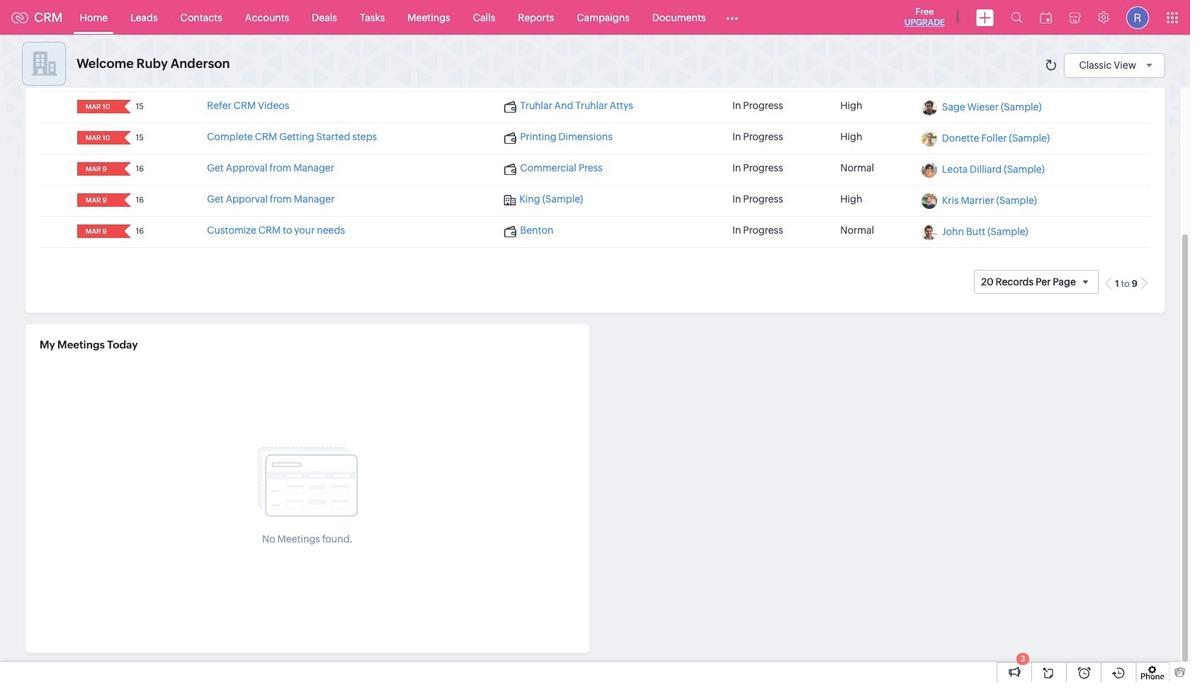 Task type: locate. For each thing, give the bounding box(es) containing it.
None field
[[81, 100, 115, 114], [81, 131, 115, 145], [81, 162, 115, 176], [81, 194, 115, 207], [81, 225, 115, 238], [81, 100, 115, 114], [81, 131, 115, 145], [81, 162, 115, 176], [81, 194, 115, 207], [81, 225, 115, 238]]

search image
[[1011, 11, 1024, 23]]

profile element
[[1118, 0, 1158, 34]]

create menu element
[[968, 0, 1003, 34]]

Other Modules field
[[718, 6, 748, 29]]



Task type: describe. For each thing, give the bounding box(es) containing it.
calendar image
[[1041, 12, 1053, 23]]

create menu image
[[977, 9, 994, 26]]

search element
[[1003, 0, 1032, 35]]

profile image
[[1127, 6, 1150, 29]]

logo image
[[11, 12, 28, 23]]



Task type: vqa. For each thing, say whether or not it's contained in the screenshot.
Minimize ICON
no



